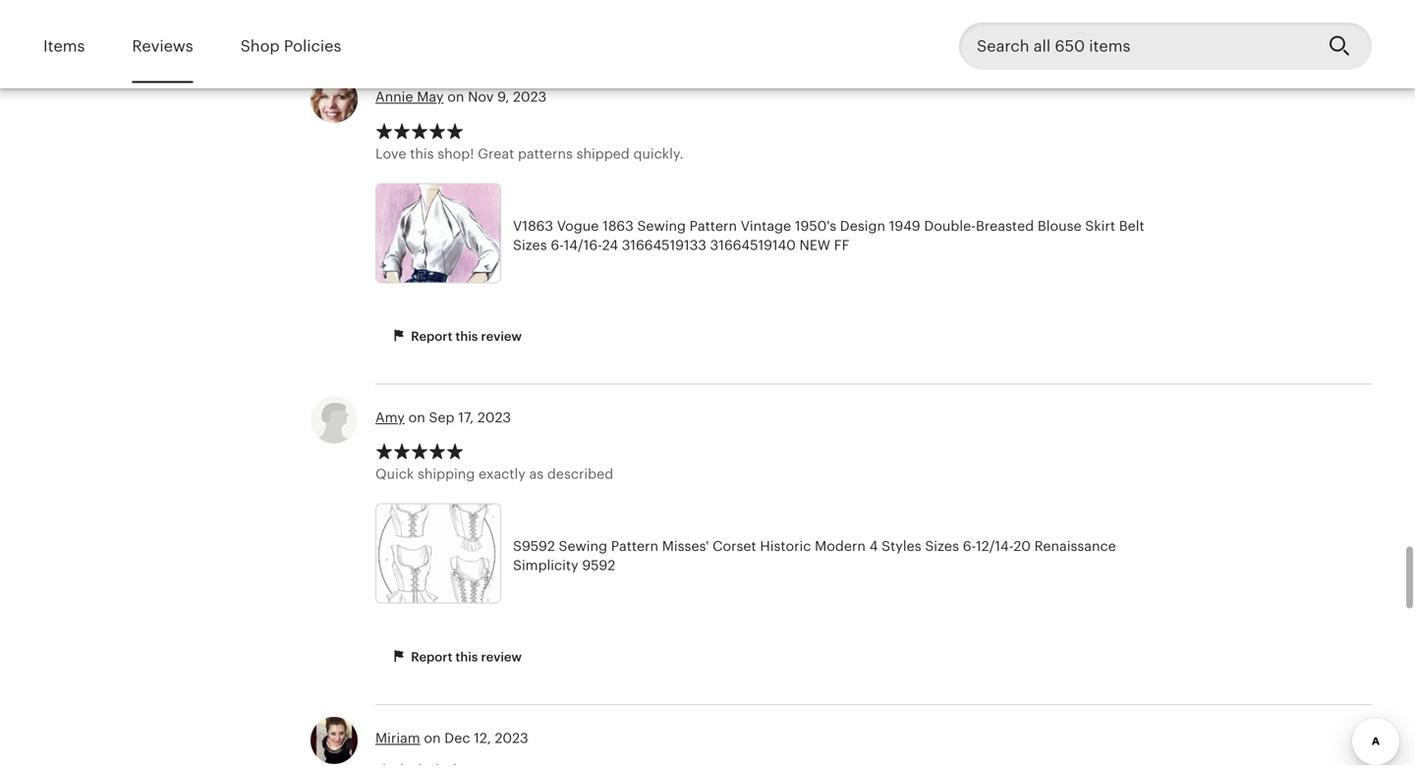 Task type: locate. For each thing, give the bounding box(es) containing it.
report up sep
[[411, 329, 453, 344]]

2 vertical spatial on
[[424, 731, 441, 747]]

report this review
[[408, 329, 522, 344], [408, 650, 522, 665]]

styles
[[882, 539, 922, 555]]

0 vertical spatial report this review button
[[376, 319, 537, 355]]

shipping
[[418, 467, 475, 482]]

report this review button up '17,'
[[376, 319, 537, 355]]

historic
[[760, 539, 811, 555]]

this for sep
[[456, 650, 478, 665]]

0 vertical spatial pattern
[[690, 218, 737, 234]]

1 vertical spatial 6-
[[963, 539, 976, 555]]

1 report this review from the top
[[408, 329, 522, 344]]

1 report from the top
[[411, 329, 453, 344]]

report for s9592 sewing pattern misses' corset historic modern 4 styles sizes 6-12/14-20 renaissance simplicity 9592
[[411, 650, 453, 665]]

0 vertical spatial report
[[411, 329, 453, 344]]

report this review button
[[376, 319, 537, 355], [376, 640, 537, 676]]

on
[[447, 89, 464, 105], [409, 410, 425, 426], [424, 731, 441, 747]]

pattern up the 31664519140
[[690, 218, 737, 234]]

patterns
[[518, 146, 573, 162]]

as
[[529, 467, 544, 482]]

0 vertical spatial review
[[481, 329, 522, 344]]

report this review up '17,'
[[408, 329, 522, 344]]

2 report this review from the top
[[408, 650, 522, 665]]

4
[[870, 539, 878, 555]]

1 vertical spatial review
[[481, 650, 522, 665]]

on for dec
[[424, 731, 441, 747]]

1 vertical spatial 2023
[[478, 410, 511, 426]]

9592
[[582, 558, 616, 574]]

review
[[481, 329, 522, 344], [481, 650, 522, 665]]

ff
[[834, 237, 850, 253]]

shop!
[[438, 146, 474, 162]]

1 vertical spatial this
[[456, 329, 478, 344]]

6- left 20
[[963, 539, 976, 555]]

1 horizontal spatial sewing
[[637, 218, 686, 234]]

corset
[[713, 539, 757, 555]]

0 horizontal spatial sewing
[[559, 539, 608, 555]]

on left nov at the left top of the page
[[447, 89, 464, 105]]

report this review button up "dec"
[[376, 640, 537, 676]]

report this review button for sizes
[[376, 319, 537, 355]]

1 vertical spatial sewing
[[559, 539, 608, 555]]

sewing up "9592" at the left
[[559, 539, 608, 555]]

policies
[[284, 37, 341, 55]]

2 report from the top
[[411, 650, 453, 665]]

this for on
[[456, 329, 478, 344]]

on left "dec"
[[424, 731, 441, 747]]

2023 right 12, on the left
[[495, 731, 529, 747]]

1 vertical spatial report this review
[[408, 650, 522, 665]]

double-
[[924, 218, 976, 234]]

pattern inside s9592 sewing pattern misses' corset historic modern 4 styles sizes 6-12/14-20 renaissance simplicity 9592
[[611, 539, 659, 555]]

this
[[410, 146, 434, 162], [456, 329, 478, 344], [456, 650, 478, 665]]

vintage
[[741, 218, 792, 234]]

1 vertical spatial on
[[409, 410, 425, 426]]

simplicity
[[513, 558, 579, 574]]

0 horizontal spatial 6-
[[551, 237, 564, 253]]

this up "dec"
[[456, 650, 478, 665]]

1 horizontal spatial pattern
[[690, 218, 737, 234]]

sewing
[[637, 218, 686, 234], [559, 539, 608, 555]]

shop
[[240, 37, 280, 55]]

1 vertical spatial report this review button
[[376, 640, 537, 676]]

s9592 sewing pattern misses' corset historic modern 4 styles sizes 6-12/14-20 renaissance simplicity 9592
[[513, 539, 1117, 574]]

may
[[417, 89, 444, 105]]

sewing up 31664519133 on the top of page
[[637, 218, 686, 234]]

sizes down v1863 at the top
[[513, 237, 547, 253]]

1 review from the top
[[481, 329, 522, 344]]

2 report this review button from the top
[[376, 640, 537, 676]]

6- down vogue
[[551, 237, 564, 253]]

miriam on dec 12, 2023
[[376, 731, 529, 747]]

report this review up "dec"
[[408, 650, 522, 665]]

0 horizontal spatial pattern
[[611, 539, 659, 555]]

sizes
[[513, 237, 547, 253], [925, 539, 959, 555]]

report up miriam on dec 12, 2023
[[411, 650, 453, 665]]

on for sep
[[409, 410, 425, 426]]

blouse
[[1038, 218, 1082, 234]]

0 vertical spatial 6-
[[551, 237, 564, 253]]

s9592 sewing pattern misses' corset historic modern 4 styles sizes 6-12/14-20 renaissance simplicity 9592 link
[[376, 504, 1152, 609]]

sep
[[429, 410, 455, 426]]

6-
[[551, 237, 564, 253], [963, 539, 976, 555]]

1 report this review button from the top
[[376, 319, 537, 355]]

1 vertical spatial report
[[411, 650, 453, 665]]

2 vertical spatial 2023
[[495, 731, 529, 747]]

0 vertical spatial sizes
[[513, 237, 547, 253]]

2023 right 9,
[[513, 89, 547, 105]]

9,
[[498, 89, 510, 105]]

2023
[[513, 89, 547, 105], [478, 410, 511, 426], [495, 731, 529, 747]]

2023 for amy on sep 17, 2023
[[478, 410, 511, 426]]

1 vertical spatial pattern
[[611, 539, 659, 555]]

12,
[[474, 731, 491, 747]]

report
[[411, 329, 453, 344], [411, 650, 453, 665]]

miriam link
[[376, 731, 420, 747]]

2023 right '17,'
[[478, 410, 511, 426]]

1950's
[[795, 218, 837, 234]]

items
[[43, 37, 85, 55]]

1 vertical spatial sizes
[[925, 539, 959, 555]]

pattern
[[690, 218, 737, 234], [611, 539, 659, 555]]

great
[[478, 146, 514, 162]]

0 vertical spatial sewing
[[637, 218, 686, 234]]

on left sep
[[409, 410, 425, 426]]

0 vertical spatial report this review
[[408, 329, 522, 344]]

1 horizontal spatial sizes
[[925, 539, 959, 555]]

2 review from the top
[[481, 650, 522, 665]]

1 horizontal spatial 6-
[[963, 539, 976, 555]]

new
[[800, 237, 831, 253]]

this right the love
[[410, 146, 434, 162]]

report this review for v1863 vogue 1863 sewing pattern vintage 1950's design 1949 double-breasted blouse skirt belt sizes 6-14/16-24 31664519133 31664519140 new ff
[[408, 329, 522, 344]]

v1863 vogue 1863 sewing pattern vintage 1950's design 1949 double-breasted blouse skirt belt sizes 6-14/16-24 31664519133 31664519140 new ff link
[[376, 183, 1152, 288]]

exactly
[[479, 467, 526, 482]]

reviews
[[132, 37, 193, 55]]

pattern up "9592" at the left
[[611, 539, 659, 555]]

0 vertical spatial 2023
[[513, 89, 547, 105]]

v1863
[[513, 218, 553, 234]]

shop policies
[[240, 37, 341, 55]]

31664519140
[[710, 237, 796, 253]]

annie
[[376, 89, 413, 105]]

sewing inside s9592 sewing pattern misses' corset historic modern 4 styles sizes 6-12/14-20 renaissance simplicity 9592
[[559, 539, 608, 555]]

this up '17,'
[[456, 329, 478, 344]]

quick
[[376, 467, 414, 482]]

2 vertical spatial this
[[456, 650, 478, 665]]

sizes right styles
[[925, 539, 959, 555]]

6- inside v1863 vogue 1863 sewing pattern vintage 1950's design 1949 double-breasted blouse skirt belt sizes 6-14/16-24 31664519133 31664519140 new ff
[[551, 237, 564, 253]]

0 horizontal spatial sizes
[[513, 237, 547, 253]]

vogue
[[557, 218, 599, 234]]



Task type: vqa. For each thing, say whether or not it's contained in the screenshot.
of related to prints
no



Task type: describe. For each thing, give the bounding box(es) containing it.
annie may link
[[376, 89, 444, 105]]

1949
[[889, 218, 921, 234]]

v1863 vogue 1863 sewing pattern vintage 1950's design 1949 double-breasted blouse skirt belt sizes 6-14/16-24 31664519133 31664519140 new ff
[[513, 218, 1145, 253]]

report for v1863 vogue 1863 sewing pattern vintage 1950's design 1949 double-breasted blouse skirt belt sizes 6-14/16-24 31664519133 31664519140 new ff
[[411, 329, 453, 344]]

skirt
[[1086, 218, 1116, 234]]

20
[[1014, 539, 1031, 555]]

love this shop! great patterns shipped quickly.
[[376, 146, 684, 162]]

quick shipping exactly as described
[[376, 467, 614, 482]]

miriam
[[376, 731, 420, 747]]

1863
[[603, 218, 634, 234]]

love
[[376, 146, 406, 162]]

amy link
[[376, 410, 405, 426]]

0 vertical spatial on
[[447, 89, 464, 105]]

shipped
[[577, 146, 630, 162]]

dec
[[445, 731, 470, 747]]

nov
[[468, 89, 494, 105]]

reviews link
[[132, 24, 193, 69]]

misses'
[[662, 539, 709, 555]]

12/14-
[[976, 539, 1014, 555]]

14/16-
[[564, 237, 602, 253]]

report this review button for simplicity
[[376, 640, 537, 676]]

quickly.
[[634, 146, 684, 162]]

24
[[602, 237, 618, 253]]

renaissance
[[1035, 539, 1117, 555]]

items link
[[43, 24, 85, 69]]

shop policies link
[[240, 24, 341, 69]]

report this review for s9592 sewing pattern misses' corset historic modern 4 styles sizes 6-12/14-20 renaissance simplicity 9592
[[408, 650, 522, 665]]

sewing inside v1863 vogue 1863 sewing pattern vintage 1950's design 1949 double-breasted blouse skirt belt sizes 6-14/16-24 31664519133 31664519140 new ff
[[637, 218, 686, 234]]

amy
[[376, 410, 405, 426]]

described
[[547, 467, 614, 482]]

review for v1863 vogue 1863 sewing pattern vintage 1950's design 1949 double-breasted blouse skirt belt sizes 6-14/16-24 31664519133 31664519140 new ff
[[481, 329, 522, 344]]

design
[[840, 218, 886, 234]]

amy on sep 17, 2023
[[376, 410, 511, 426]]

breasted
[[976, 218, 1034, 234]]

0 vertical spatial this
[[410, 146, 434, 162]]

sizes inside s9592 sewing pattern misses' corset historic modern 4 styles sizes 6-12/14-20 renaissance simplicity 9592
[[925, 539, 959, 555]]

sizes inside v1863 vogue 1863 sewing pattern vintage 1950's design 1949 double-breasted blouse skirt belt sizes 6-14/16-24 31664519133 31664519140 new ff
[[513, 237, 547, 253]]

modern
[[815, 539, 866, 555]]

17,
[[458, 410, 474, 426]]

review for s9592 sewing pattern misses' corset historic modern 4 styles sizes 6-12/14-20 renaissance simplicity 9592
[[481, 650, 522, 665]]

s9592
[[513, 539, 555, 555]]

2023 for miriam on dec 12, 2023
[[495, 731, 529, 747]]

annie may on nov 9, 2023
[[376, 89, 547, 105]]

31664519133
[[622, 237, 707, 253]]

Search all 650 items text field
[[959, 23, 1313, 70]]

pattern inside v1863 vogue 1863 sewing pattern vintage 1950's design 1949 double-breasted blouse skirt belt sizes 6-14/16-24 31664519133 31664519140 new ff
[[690, 218, 737, 234]]

belt
[[1119, 218, 1145, 234]]

6- inside s9592 sewing pattern misses' corset historic modern 4 styles sizes 6-12/14-20 renaissance simplicity 9592
[[963, 539, 976, 555]]



